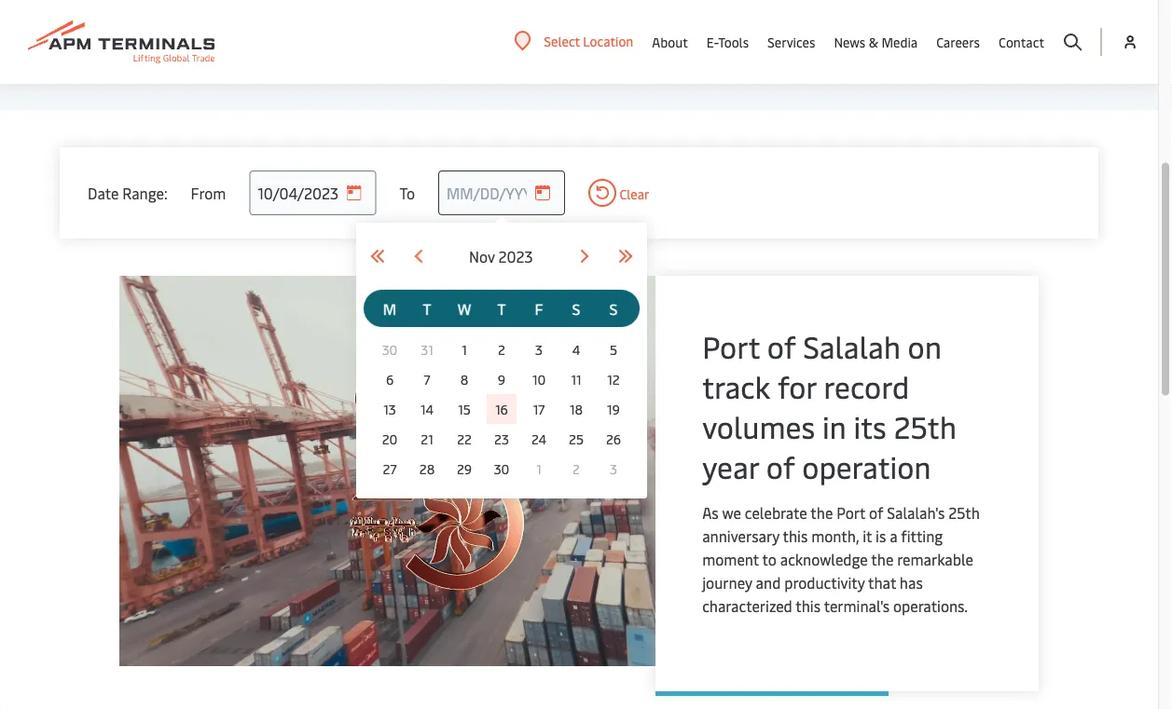 Task type: locate. For each thing, give the bounding box(es) containing it.
1 horizontal spatial port
[[837, 504, 865, 524]]

1 horizontal spatial 2
[[573, 461, 580, 478]]

the up that
[[871, 550, 894, 570]]

news & media
[[834, 33, 918, 51]]

7
[[424, 371, 430, 389]]

news & media button
[[834, 0, 918, 84]]

nov
[[469, 247, 495, 267]]

fitting
[[901, 527, 943, 547]]

5 link
[[602, 339, 625, 361]]

2 link up 9 link
[[491, 339, 513, 361]]

1 vertical spatial this
[[796, 597, 821, 617]]

1 link
[[453, 339, 476, 361], [528, 458, 550, 481]]

19
[[607, 401, 620, 419]]

25
[[569, 431, 584, 449]]

30 link down the 23 link
[[491, 458, 513, 481]]

1 horizontal spatial s
[[610, 299, 618, 319]]

23 link
[[491, 429, 513, 451]]

0 vertical spatial 3 link
[[528, 339, 550, 361]]

2 s from the left
[[610, 299, 618, 319]]

1 horizontal spatial 3
[[610, 461, 617, 478]]

of up is
[[869, 504, 883, 524]]

11
[[571, 371, 581, 389]]

volumes
[[702, 407, 815, 447]]

0 horizontal spatial 3 link
[[528, 339, 550, 361]]

1 up 8
[[462, 341, 467, 359]]

0 horizontal spatial port
[[702, 327, 760, 367]]

t right w
[[498, 299, 506, 319]]

12 link
[[602, 369, 625, 391]]

0 vertical spatial 2 link
[[491, 339, 513, 361]]

25th
[[894, 407, 957, 447], [949, 504, 980, 524]]

0 vertical spatial 3
[[535, 341, 543, 359]]

2 vertical spatial of
[[869, 504, 883, 524]]

2 up '9'
[[498, 341, 505, 359]]

this down productivity on the right of the page
[[796, 597, 821, 617]]

20
[[382, 431, 398, 449]]

from
[[191, 183, 226, 203]]

1 horizontal spatial t
[[498, 299, 506, 319]]

1 horizontal spatial 1 link
[[528, 458, 550, 481]]

1 vertical spatial 1
[[536, 461, 542, 478]]

acknowledge
[[780, 550, 868, 570]]

3 link up 10 link
[[528, 339, 550, 361]]

1 s from the left
[[572, 299, 580, 319]]

1 vertical spatial 1 link
[[528, 458, 550, 481]]

is
[[876, 527, 886, 547]]

s up 5
[[610, 299, 618, 319]]

operations.
[[893, 597, 968, 617]]

journey
[[702, 574, 752, 594]]

0 horizontal spatial 1 link
[[453, 339, 476, 361]]

0 horizontal spatial t
[[423, 299, 431, 319]]

s
[[572, 299, 580, 319], [610, 299, 618, 319]]

of
[[767, 327, 796, 367], [766, 447, 795, 487], [869, 504, 883, 524]]

9
[[498, 371, 506, 389]]

0 vertical spatial 1 link
[[453, 339, 476, 361]]

1 horizontal spatial 30 link
[[491, 458, 513, 481]]

month,
[[811, 527, 859, 547]]

30 link up 6
[[379, 339, 401, 361]]

media
[[882, 33, 918, 51]]

10 link
[[528, 369, 550, 391]]

30 up "6" link
[[382, 341, 398, 359]]

27
[[383, 461, 397, 478]]

the up month,
[[811, 504, 833, 524]]

0 vertical spatial port
[[702, 327, 760, 367]]

15
[[458, 401, 471, 419]]

0 vertical spatial this
[[783, 527, 808, 547]]

services
[[768, 33, 815, 51]]

of up celebrate
[[766, 447, 795, 487]]

and
[[756, 574, 781, 594]]

contact button
[[999, 0, 1044, 84]]

that
[[868, 574, 896, 594]]

1 horizontal spatial 1
[[536, 461, 542, 478]]

range:
[[122, 183, 168, 203]]

1 vertical spatial 3 link
[[602, 458, 625, 481]]

0 vertical spatial 2
[[498, 341, 505, 359]]

0 horizontal spatial s
[[572, 299, 580, 319]]

terminal's
[[824, 597, 890, 617]]

28 link
[[416, 458, 438, 481]]

record
[[824, 367, 910, 407]]

port up month,
[[837, 504, 865, 524]]

31
[[421, 341, 433, 359]]

m
[[383, 299, 397, 319]]

careers button
[[936, 0, 980, 84]]

1 down 24
[[536, 461, 542, 478]]

1 vertical spatial of
[[766, 447, 795, 487]]

14 link
[[416, 399, 438, 421]]

0 vertical spatial 25th
[[894, 407, 957, 447]]

0 vertical spatial 30
[[382, 341, 398, 359]]

3 up 10
[[535, 341, 543, 359]]

16
[[495, 401, 508, 419]]

for
[[778, 367, 816, 407]]

0 horizontal spatial 1
[[462, 341, 467, 359]]

24
[[532, 431, 547, 449]]

s right f
[[572, 299, 580, 319]]

1 t from the left
[[423, 299, 431, 319]]

26
[[606, 431, 621, 449]]

25th right salalah's
[[949, 504, 980, 524]]

celebrate
[[745, 504, 807, 524]]

3 link down 26 link
[[602, 458, 625, 481]]

port left for
[[702, 327, 760, 367]]

port
[[702, 327, 760, 367], [837, 504, 865, 524]]

13
[[384, 401, 396, 419]]

1
[[462, 341, 467, 359], [536, 461, 542, 478]]

select location button
[[514, 31, 634, 51]]

1 horizontal spatial the
[[871, 550, 894, 570]]

t
[[423, 299, 431, 319], [498, 299, 506, 319]]

operation
[[802, 447, 931, 487]]

t right m at the top left of page
[[423, 299, 431, 319]]

10
[[532, 371, 546, 389]]

1 horizontal spatial 3 link
[[602, 458, 625, 481]]

1 vertical spatial 30 link
[[491, 458, 513, 481]]

30 link
[[379, 339, 401, 361], [491, 458, 513, 481]]

1 vertical spatial the
[[871, 550, 894, 570]]

a
[[890, 527, 898, 547]]

2 down 25 link
[[573, 461, 580, 478]]

2 link down "25"
[[565, 458, 588, 481]]

productivity
[[784, 574, 865, 594]]

25th right its on the bottom right of the page
[[894, 407, 957, 447]]

1 vertical spatial 2 link
[[565, 458, 588, 481]]

25 link
[[565, 429, 588, 451]]

1 link down 24
[[528, 458, 550, 481]]

21 link
[[416, 429, 438, 451]]

25th inside port of salalah on track for record volumes in its 25th year of operation
[[894, 407, 957, 447]]

port inside port of salalah on track for record volumes in its 25th year of operation
[[702, 327, 760, 367]]

0 horizontal spatial 3
[[535, 341, 543, 359]]

1 vertical spatial 25th
[[949, 504, 980, 524]]

27 link
[[379, 458, 401, 481]]

date range:
[[88, 183, 168, 203]]

1 vertical spatial port
[[837, 504, 865, 524]]

8
[[460, 371, 468, 389]]

of left the salalah
[[767, 327, 796, 367]]

location
[[583, 32, 634, 50]]

as we celebrate the port of salalah's 25th anniversary this month, it is a fitting moment to acknowledge the remarkable journey and productivity that has characterized this terminal's operations.
[[702, 504, 980, 617]]

30 down the 23 link
[[494, 461, 509, 478]]

3
[[535, 341, 543, 359], [610, 461, 617, 478]]

&
[[869, 33, 879, 51]]

select
[[544, 32, 580, 50]]

26 link
[[602, 429, 625, 451]]

1 vertical spatial 2
[[573, 461, 580, 478]]

21
[[421, 431, 433, 449]]

0 vertical spatial 1
[[462, 341, 467, 359]]

18 link
[[565, 399, 588, 421]]

this down celebrate
[[783, 527, 808, 547]]

1 vertical spatial 30
[[494, 461, 509, 478]]

e-
[[707, 33, 718, 51]]

1 link up the 8 link
[[453, 339, 476, 361]]

0 horizontal spatial 30 link
[[379, 339, 401, 361]]

year
[[702, 447, 759, 487]]

3 down 26 link
[[610, 461, 617, 478]]

19 link
[[602, 399, 625, 421]]

0 vertical spatial the
[[811, 504, 833, 524]]

17
[[533, 401, 545, 419]]



Task type: vqa. For each thing, say whether or not it's contained in the screenshot.
'is'
yes



Task type: describe. For each thing, give the bounding box(es) containing it.
0 horizontal spatial 2 link
[[491, 339, 513, 361]]

4
[[572, 341, 580, 359]]

0 vertical spatial of
[[767, 327, 796, 367]]

port of salalah 25 anniversary image
[[119, 277, 771, 667]]

24 link
[[528, 429, 550, 451]]

5
[[610, 341, 617, 359]]

services button
[[768, 0, 815, 84]]

w
[[458, 299, 471, 319]]

20 link
[[379, 429, 401, 451]]

container terminal illustration image
[[60, 0, 397, 55]]

it
[[863, 527, 872, 547]]

careers
[[936, 33, 980, 51]]

remarkable
[[897, 550, 974, 570]]

28
[[419, 461, 435, 478]]

0 horizontal spatial 30
[[382, 341, 398, 359]]

tools
[[718, 33, 749, 51]]

on
[[908, 327, 942, 367]]

22
[[457, 431, 472, 449]]

29
[[457, 461, 472, 478]]

4 link
[[565, 339, 588, 361]]

characterized
[[702, 597, 792, 617]]

0 vertical spatial 30 link
[[379, 339, 401, 361]]

18
[[570, 401, 583, 419]]

6
[[386, 371, 394, 389]]

salalah's
[[887, 504, 945, 524]]

clear button
[[588, 180, 650, 207]]

1 horizontal spatial 30
[[494, 461, 509, 478]]

12
[[607, 371, 620, 389]]

0 horizontal spatial the
[[811, 504, 833, 524]]

To text field
[[438, 171, 565, 216]]

of inside as we celebrate the port of salalah's 25th anniversary this month, it is a fitting moment to acknowledge the remarkable journey and productivity that has characterized this terminal's operations.
[[869, 504, 883, 524]]

has
[[900, 574, 923, 594]]

clear
[[616, 186, 650, 203]]

contact
[[999, 33, 1044, 51]]

15 link
[[453, 399, 476, 421]]

16 link
[[487, 395, 517, 425]]

e-tools button
[[707, 0, 749, 84]]

to
[[762, 550, 777, 570]]

as
[[702, 504, 719, 524]]

f
[[535, 299, 543, 319]]

about
[[652, 33, 688, 51]]

to
[[400, 183, 415, 203]]

1 horizontal spatial 2 link
[[565, 458, 588, 481]]

news
[[834, 33, 866, 51]]

22 link
[[453, 429, 476, 451]]

select location
[[544, 32, 634, 50]]

13 link
[[379, 399, 401, 421]]

anniversary
[[702, 527, 780, 547]]

in
[[822, 407, 846, 447]]

its
[[854, 407, 887, 447]]

25th inside as we celebrate the port of salalah's 25th anniversary this month, it is a fitting moment to acknowledge the remarkable journey and productivity that has characterized this terminal's operations.
[[949, 504, 980, 524]]

about button
[[652, 0, 688, 84]]

we
[[722, 504, 741, 524]]

track
[[702, 367, 770, 407]]

0 horizontal spatial 2
[[498, 341, 505, 359]]

e-tools
[[707, 33, 749, 51]]

7 link
[[416, 369, 438, 391]]

11 link
[[565, 369, 588, 391]]

31 link
[[416, 339, 438, 361]]

port of salalah on track for record volumes in its 25th year of operation link
[[702, 327, 983, 487]]

2 t from the left
[[498, 299, 506, 319]]

17 link
[[528, 399, 550, 421]]

14
[[421, 401, 434, 419]]

1 vertical spatial 3
[[610, 461, 617, 478]]

9 link
[[491, 369, 513, 391]]

6 link
[[379, 369, 401, 391]]

moment
[[702, 550, 759, 570]]

port of salalah on track for record volumes in its 25th year of operation
[[702, 327, 957, 487]]

salalah
[[803, 327, 901, 367]]

port inside as we celebrate the port of salalah's 25th anniversary this month, it is a fitting moment to acknowledge the remarkable journey and productivity that has characterized this terminal's operations.
[[837, 504, 865, 524]]

From text field
[[249, 171, 376, 216]]

29 link
[[453, 458, 476, 481]]

date
[[88, 183, 119, 203]]



